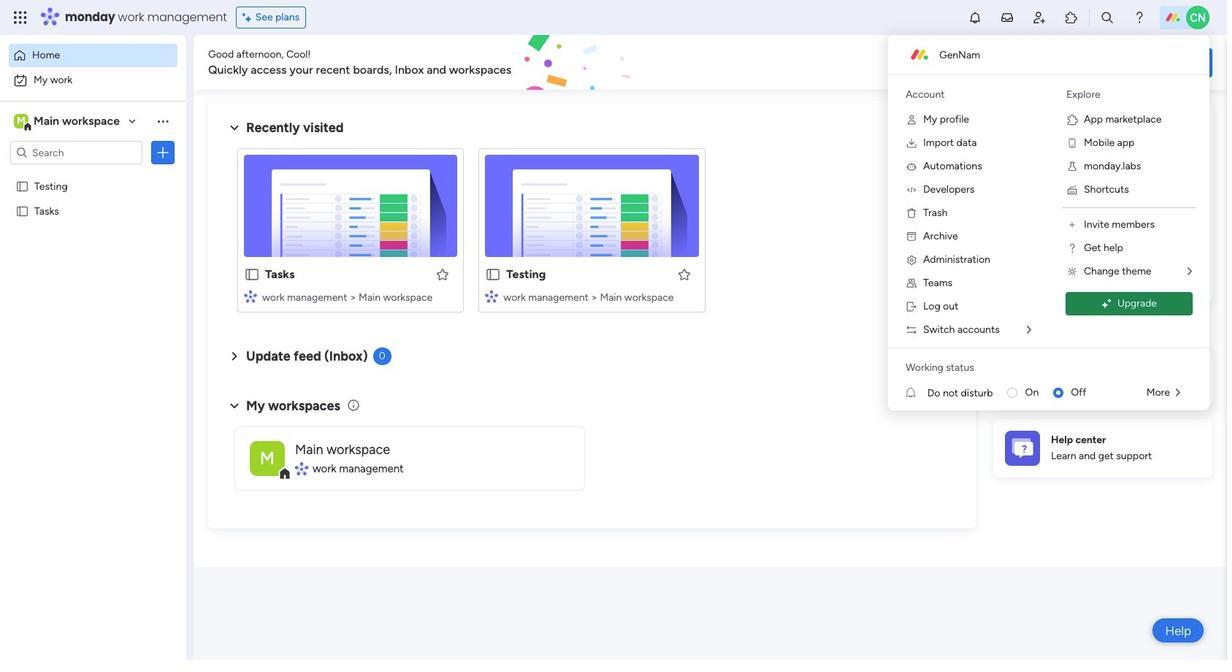 Task type: describe. For each thing, give the bounding box(es) containing it.
v2 surfce notifications image
[[906, 385, 928, 401]]

0 horizontal spatial public board image
[[15, 179, 29, 193]]

update feed image
[[1000, 10, 1015, 25]]

1 vertical spatial list arrow image
[[1176, 388, 1181, 398]]

options image
[[156, 145, 170, 160]]

templates image image
[[1007, 110, 1200, 211]]

notifications image
[[968, 10, 983, 25]]

Search in workspace field
[[31, 144, 122, 161]]

0 element
[[373, 348, 391, 365]]

cool name image
[[1186, 6, 1210, 29]]

close my workspaces image
[[226, 397, 243, 415]]

1 horizontal spatial public board image
[[244, 267, 260, 283]]

workspace options image
[[156, 114, 170, 128]]

automations image
[[906, 161, 918, 172]]

monday.labs image
[[1067, 161, 1078, 172]]

select product image
[[13, 10, 28, 25]]

quick search results list box
[[226, 137, 958, 330]]

my profile image
[[906, 114, 918, 126]]

mobile app image
[[1067, 137, 1078, 149]]

shortcuts image
[[1067, 184, 1078, 196]]

help image
[[1132, 10, 1147, 25]]

1 vertical spatial option
[[9, 69, 178, 92]]

import data image
[[906, 137, 918, 149]]

teams image
[[906, 278, 918, 289]]

developers image
[[906, 184, 918, 196]]

0 vertical spatial option
[[9, 44, 178, 67]]



Task type: vqa. For each thing, say whether or not it's contained in the screenshot.
"Help" image
yes



Task type: locate. For each thing, give the bounding box(es) containing it.
open update feed (inbox) image
[[226, 348, 243, 365]]

public board image
[[15, 179, 29, 193], [485, 267, 501, 283]]

getting started element
[[994, 349, 1213, 407]]

list box
[[0, 171, 186, 420]]

1 vertical spatial public board image
[[485, 267, 501, 283]]

0 horizontal spatial list arrow image
[[1176, 388, 1181, 398]]

workspace image
[[14, 113, 28, 129], [250, 441, 285, 476]]

invite members image
[[1032, 10, 1047, 25], [1067, 219, 1078, 231]]

administration image
[[906, 254, 918, 266]]

invite members image right update feed image
[[1032, 10, 1047, 25]]

0 vertical spatial public board image
[[15, 204, 29, 218]]

close recently visited image
[[226, 119, 243, 137]]

0 horizontal spatial workspace image
[[14, 113, 28, 129]]

trash image
[[906, 207, 918, 219]]

1 horizontal spatial public board image
[[485, 267, 501, 283]]

add to favorites image
[[436, 267, 450, 282]]

invite members image up get help icon
[[1067, 219, 1078, 231]]

2 vertical spatial option
[[0, 173, 186, 176]]

list arrow image
[[1188, 267, 1192, 277], [1176, 388, 1181, 398]]

1 vertical spatial invite members image
[[1067, 219, 1078, 231]]

1 vertical spatial public board image
[[244, 267, 260, 283]]

log out image
[[906, 301, 918, 313]]

0 vertical spatial invite members image
[[1032, 10, 1047, 25]]

0 vertical spatial public board image
[[15, 179, 29, 193]]

1 vertical spatial workspace image
[[250, 441, 285, 476]]

0 horizontal spatial public board image
[[15, 204, 29, 218]]

search everything image
[[1100, 10, 1115, 25]]

public board image
[[15, 204, 29, 218], [244, 267, 260, 283]]

add to favorites image
[[677, 267, 692, 282]]

archive image
[[906, 231, 918, 243]]

0 vertical spatial list arrow image
[[1188, 267, 1192, 277]]

0 vertical spatial workspace image
[[14, 113, 28, 129]]

1 horizontal spatial list arrow image
[[1188, 267, 1192, 277]]

workspace selection element
[[14, 113, 122, 132]]

upgrade stars new image
[[1102, 298, 1112, 309]]

get help image
[[1067, 243, 1078, 254]]

help center element
[[994, 419, 1213, 477]]

monday marketplace image
[[1064, 10, 1079, 25]]

1 horizontal spatial workspace image
[[250, 441, 285, 476]]

see plans image
[[242, 9, 255, 26]]

option
[[9, 44, 178, 67], [9, 69, 178, 92], [0, 173, 186, 176]]

0 horizontal spatial invite members image
[[1032, 10, 1047, 25]]

1 horizontal spatial invite members image
[[1067, 219, 1078, 231]]



